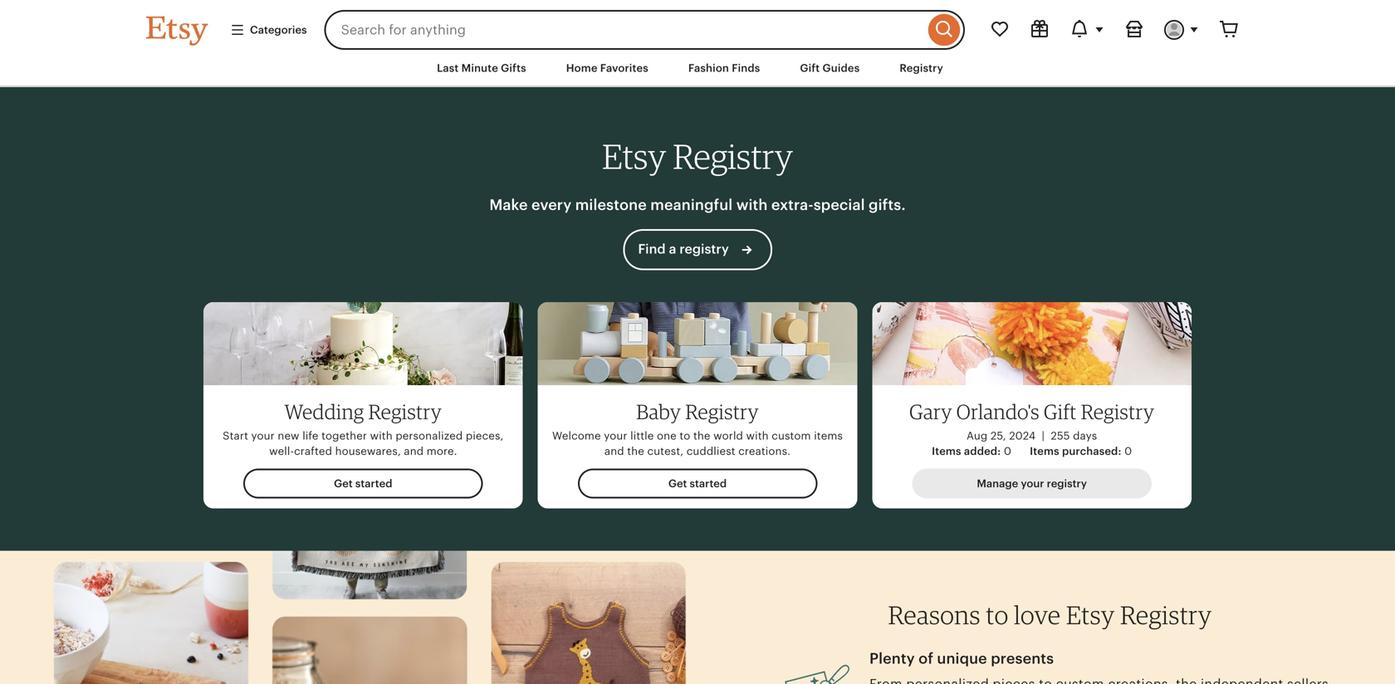 Task type: locate. For each thing, give the bounding box(es) containing it.
1 horizontal spatial gift
[[1044, 400, 1077, 424]]

registry link
[[887, 53, 956, 83]]

etsy up the milestone on the left top of the page
[[602, 136, 666, 177]]

0 down 25,
[[1004, 445, 1012, 458]]

get started button for baby
[[578, 469, 818, 499]]

gift
[[800, 62, 820, 74], [1044, 400, 1077, 424]]

to left 'love'
[[986, 600, 1009, 631]]

get for baby
[[669, 478, 687, 490]]

find
[[638, 242, 666, 257]]

gift guides
[[800, 62, 860, 74]]

and inside baby registry welcome your little one to the world with custom items and the cutest, cuddliest creations.
[[605, 445, 624, 458]]

manage
[[977, 478, 1019, 490]]

new
[[278, 430, 300, 442]]

0 horizontal spatial 0
[[1004, 445, 1012, 458]]

2024
[[1009, 430, 1036, 442]]

1 horizontal spatial get
[[669, 478, 687, 490]]

love
[[1014, 600, 1061, 631]]

1 started from the left
[[355, 478, 392, 490]]

baby registry welcome your little one to the world with custom items and the cutest, cuddliest creations.
[[552, 400, 843, 458]]

aug
[[967, 430, 988, 442]]

gift up 255
[[1044, 400, 1077, 424]]

of
[[919, 650, 934, 667]]

housewares,
[[335, 445, 401, 458]]

0 horizontal spatial get
[[334, 478, 353, 490]]

items left the added:
[[932, 445, 962, 458]]

with left extra- at the top
[[737, 196, 768, 213]]

Search for anything text field
[[324, 10, 925, 50]]

1 horizontal spatial get started
[[669, 478, 727, 490]]

pieces,
[[466, 430, 504, 442]]

your for baby registry
[[604, 430, 628, 442]]

registry down purchased:
[[1047, 478, 1087, 490]]

to right one
[[680, 430, 691, 442]]

get
[[334, 478, 353, 490], [669, 478, 687, 490]]

your for wedding registry
[[251, 430, 275, 442]]

0 horizontal spatial items
[[932, 445, 962, 458]]

0 vertical spatial gift
[[800, 62, 820, 74]]

1 horizontal spatial the
[[694, 430, 711, 442]]

2 items from the left
[[1030, 445, 1060, 458]]

last minute gifts link
[[425, 53, 539, 83]]

started down cuddliest
[[690, 478, 727, 490]]

get started
[[334, 478, 392, 490], [669, 478, 727, 490]]

1 horizontal spatial etsy
[[1066, 600, 1115, 631]]

registry inside gary orlando's gift registry aug 25, 2024  |  255 days items added: 0 items purchased: 0
[[1081, 400, 1155, 424]]

gift guides link
[[788, 53, 872, 83]]

reasons to love etsy registry
[[888, 600, 1212, 631]]

get started for wedding
[[334, 478, 392, 490]]

1 horizontal spatial started
[[690, 478, 727, 490]]

life
[[303, 430, 319, 442]]

your inside "wedding registry start your new life together with personalized pieces, well-crafted housewares, and more."
[[251, 430, 275, 442]]

days
[[1073, 430, 1098, 442]]

1 horizontal spatial 0
[[1125, 445, 1132, 458]]

cuddliest
[[687, 445, 736, 458]]

0 horizontal spatial etsy
[[602, 136, 666, 177]]

1 horizontal spatial registry
[[1047, 478, 1087, 490]]

welcome
[[552, 430, 601, 442]]

1 vertical spatial the
[[627, 445, 645, 458]]

1 vertical spatial etsy
[[1066, 600, 1115, 631]]

get started button
[[243, 469, 483, 499], [578, 469, 818, 499]]

plenty of unique presents
[[870, 650, 1054, 667]]

gifts
[[501, 62, 526, 74]]

1 vertical spatial to
[[986, 600, 1009, 631]]

0 horizontal spatial to
[[680, 430, 691, 442]]

guides
[[823, 62, 860, 74]]

1 vertical spatial registry
[[1047, 478, 1087, 490]]

get started for baby
[[669, 478, 727, 490]]

and inside "wedding registry start your new life together with personalized pieces, well-crafted housewares, and more."
[[404, 445, 424, 458]]

1 horizontal spatial and
[[605, 445, 624, 458]]

and down personalized
[[404, 445, 424, 458]]

menu bar
[[116, 50, 1279, 87]]

0 horizontal spatial get started button
[[243, 469, 483, 499]]

added:
[[964, 445, 1001, 458]]

1 get started from the left
[[334, 478, 392, 490]]

get started down housewares, on the left bottom of the page
[[334, 478, 392, 490]]

last minute gifts
[[437, 62, 526, 74]]

gift inside gary orlando's gift registry aug 25, 2024  |  255 days items added: 0 items purchased: 0
[[1044, 400, 1077, 424]]

gift left the guides
[[800, 62, 820, 74]]

the up cuddliest
[[694, 430, 711, 442]]

0 horizontal spatial gift
[[800, 62, 820, 74]]

1 and from the left
[[404, 445, 424, 458]]

and
[[404, 445, 424, 458], [605, 445, 624, 458]]

1 horizontal spatial get started button
[[578, 469, 818, 499]]

etsy
[[602, 136, 666, 177], [1066, 600, 1115, 631]]

started
[[355, 478, 392, 490], [690, 478, 727, 490]]

milestone
[[575, 196, 647, 213]]

0 vertical spatial registry
[[680, 242, 729, 257]]

get down cutest,
[[669, 478, 687, 490]]

home favorites link
[[554, 53, 661, 83]]

presents
[[991, 650, 1054, 667]]

your
[[251, 430, 275, 442], [604, 430, 628, 442], [1021, 478, 1045, 490]]

registry
[[900, 62, 944, 74], [673, 136, 793, 177], [368, 400, 442, 424], [686, 400, 759, 424], [1081, 400, 1155, 424], [1121, 600, 1212, 631]]

get started down cuddliest
[[669, 478, 727, 490]]

favorites
[[600, 62, 649, 74]]

2 started from the left
[[690, 478, 727, 490]]

registry inside button
[[680, 242, 729, 257]]

purchased:
[[1062, 445, 1122, 458]]

0
[[1004, 445, 1012, 458], [1125, 445, 1132, 458]]

0 horizontal spatial and
[[404, 445, 424, 458]]

with up housewares, on the left bottom of the page
[[370, 430, 393, 442]]

your right manage on the bottom right of page
[[1021, 478, 1045, 490]]

none search field inside the categories banner
[[324, 10, 965, 50]]

None search field
[[324, 10, 965, 50]]

1 get from the left
[[334, 478, 353, 490]]

items
[[932, 445, 962, 458], [1030, 445, 1060, 458]]

get started button down housewares, on the left bottom of the page
[[243, 469, 483, 499]]

2 get started button from the left
[[578, 469, 818, 499]]

0 horizontal spatial the
[[627, 445, 645, 458]]

1 horizontal spatial items
[[1030, 445, 1060, 458]]

with up creations.
[[746, 430, 769, 442]]

1 vertical spatial gift
[[1044, 400, 1077, 424]]

2 0 from the left
[[1125, 445, 1132, 458]]

registry
[[680, 242, 729, 257], [1047, 478, 1087, 490]]

0 horizontal spatial get started
[[334, 478, 392, 490]]

your left little
[[604, 430, 628, 442]]

one
[[657, 430, 677, 442]]

0 right purchased:
[[1125, 445, 1132, 458]]

orlando's
[[957, 400, 1040, 424]]

with
[[737, 196, 768, 213], [370, 430, 393, 442], [746, 430, 769, 442]]

1 horizontal spatial your
[[604, 430, 628, 442]]

gary
[[910, 400, 952, 424]]

2 and from the left
[[605, 445, 624, 458]]

0 horizontal spatial your
[[251, 430, 275, 442]]

1 items from the left
[[932, 445, 962, 458]]

0 horizontal spatial registry
[[680, 242, 729, 257]]

your inside baby registry welcome your little one to the world with custom items and the cutest, cuddliest creations.
[[604, 430, 628, 442]]

fashion finds link
[[676, 53, 773, 83]]

1 get started button from the left
[[243, 469, 483, 499]]

manage your registry
[[977, 478, 1087, 490]]

0 horizontal spatial started
[[355, 478, 392, 490]]

to
[[680, 430, 691, 442], [986, 600, 1009, 631]]

items
[[814, 430, 843, 442]]

home favorites
[[566, 62, 649, 74]]

the down little
[[627, 445, 645, 458]]

get started button for wedding
[[243, 469, 483, 499]]

your up well-
[[251, 430, 275, 442]]

manage your registry link
[[912, 469, 1152, 499]]

items down 255
[[1030, 445, 1060, 458]]

started down housewares, on the left bottom of the page
[[355, 478, 392, 490]]

etsy right 'love'
[[1066, 600, 1115, 631]]

get down housewares, on the left bottom of the page
[[334, 478, 353, 490]]

the
[[694, 430, 711, 442], [627, 445, 645, 458]]

2 get from the left
[[669, 478, 687, 490]]

minute
[[462, 62, 498, 74]]

registry right a
[[680, 242, 729, 257]]

get started button down cuddliest
[[578, 469, 818, 499]]

every
[[532, 196, 572, 213]]

with inside "wedding registry start your new life together with personalized pieces, well-crafted housewares, and more."
[[370, 430, 393, 442]]

and left cutest,
[[605, 445, 624, 458]]

gifts.
[[869, 196, 906, 213]]

creations.
[[739, 445, 791, 458]]

fashion finds
[[689, 62, 760, 74]]

0 vertical spatial to
[[680, 430, 691, 442]]

2 get started from the left
[[669, 478, 727, 490]]



Task type: vqa. For each thing, say whether or not it's contained in the screenshot.
registry related to Manage your registry
yes



Task type: describe. For each thing, give the bounding box(es) containing it.
categories button
[[218, 15, 319, 45]]

to inside baby registry welcome your little one to the world with custom items and the cutest, cuddliest creations.
[[680, 430, 691, 442]]

finds
[[732, 62, 760, 74]]

started for wedding
[[355, 478, 392, 490]]

a
[[669, 242, 676, 257]]

find a registry
[[638, 242, 732, 257]]

registry for manage your registry
[[1047, 478, 1087, 490]]

last
[[437, 62, 459, 74]]

custom
[[772, 430, 811, 442]]

categories banner
[[116, 0, 1279, 50]]

menu bar containing last minute gifts
[[116, 50, 1279, 87]]

cutest,
[[647, 445, 684, 458]]

more.
[[427, 445, 457, 458]]

registry inside baby registry welcome your little one to the world with custom items and the cutest, cuddliest creations.
[[686, 400, 759, 424]]

gary orlando's gift registry aug 25, 2024  |  255 days items added: 0 items purchased: 0
[[910, 400, 1155, 458]]

etsy registry
[[602, 136, 793, 177]]

reasons
[[888, 600, 981, 631]]

registry inside menu bar
[[900, 62, 944, 74]]

2 horizontal spatial your
[[1021, 478, 1045, 490]]

world
[[714, 430, 743, 442]]

plenty
[[870, 650, 915, 667]]

together
[[322, 430, 367, 442]]

home
[[566, 62, 598, 74]]

1 0 from the left
[[1004, 445, 1012, 458]]

start
[[223, 430, 248, 442]]

0 vertical spatial etsy
[[602, 136, 666, 177]]

0 vertical spatial the
[[694, 430, 711, 442]]

special
[[814, 196, 865, 213]]

1 horizontal spatial to
[[986, 600, 1009, 631]]

started for baby
[[690, 478, 727, 490]]

extra-
[[772, 196, 814, 213]]

get for wedding
[[334, 478, 353, 490]]

with inside baby registry welcome your little one to the world with custom items and the cutest, cuddliest creations.
[[746, 430, 769, 442]]

wedding registry start your new life together with personalized pieces, well-crafted housewares, and more.
[[223, 400, 504, 458]]

255
[[1051, 430, 1070, 442]]

meaningful
[[651, 196, 733, 213]]

crafted
[[294, 445, 332, 458]]

wedding
[[285, 400, 364, 424]]

gift inside menu bar
[[800, 62, 820, 74]]

categories
[[250, 24, 307, 36]]

registry for find a registry
[[680, 242, 729, 257]]

fashion
[[689, 62, 729, 74]]

baby
[[636, 400, 681, 424]]

make every milestone meaningful with extra-special gifts.
[[490, 196, 906, 213]]

find a registry button
[[623, 229, 772, 270]]

well-
[[269, 445, 294, 458]]

little
[[631, 430, 654, 442]]

unique
[[937, 650, 987, 667]]

make
[[490, 196, 528, 213]]

registry inside "wedding registry start your new life together with personalized pieces, well-crafted housewares, and more."
[[368, 400, 442, 424]]

25,
[[991, 430, 1006, 442]]

personalized
[[396, 430, 463, 442]]



